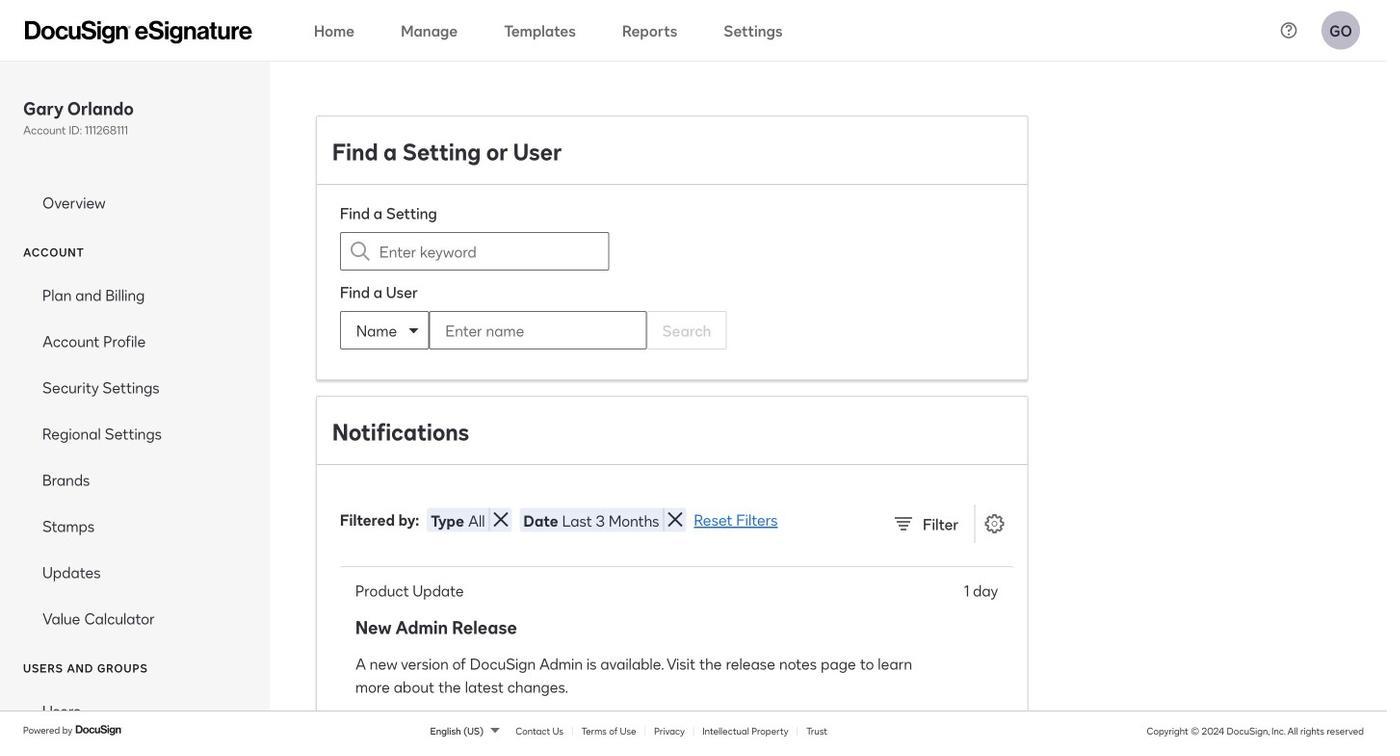 Task type: locate. For each thing, give the bounding box(es) containing it.
docusign admin image
[[25, 21, 252, 44]]



Task type: describe. For each thing, give the bounding box(es) containing it.
account element
[[0, 272, 270, 642]]

docusign image
[[75, 723, 123, 738]]

Enter name text field
[[430, 312, 607, 349]]

Enter keyword text field
[[380, 233, 570, 270]]



Task type: vqa. For each thing, say whether or not it's contained in the screenshot.
the DocuSign Agreement Cloud UX image
no



